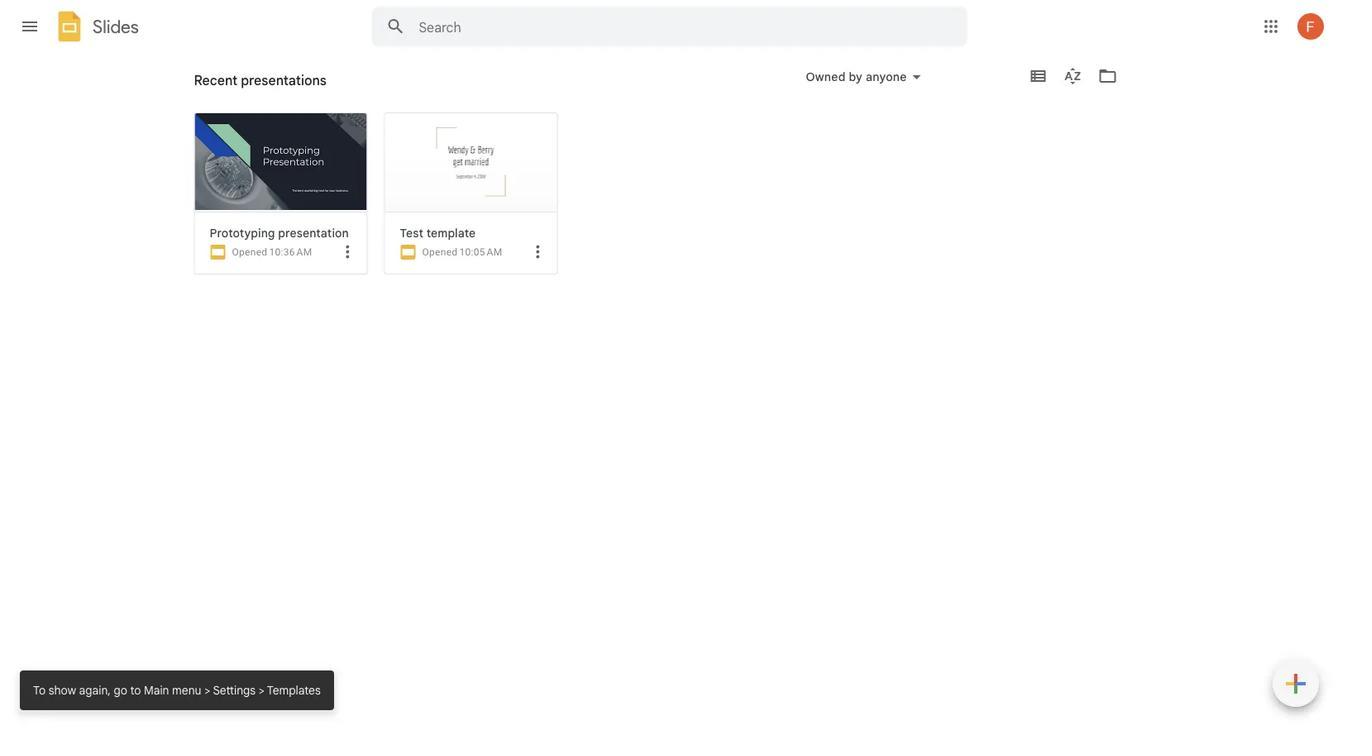 Task type: locate. For each thing, give the bounding box(es) containing it.
create new presentation image
[[1273, 661, 1320, 707]]

0 horizontal spatial >
[[204, 683, 210, 698]]

2 > from the left
[[259, 683, 265, 698]]

0 horizontal spatial opened
[[232, 247, 268, 258]]

>
[[204, 683, 210, 698], [259, 683, 265, 698]]

opened for test
[[422, 247, 458, 258]]

10:36 am
[[269, 247, 312, 258]]

1 horizontal spatial >
[[259, 683, 265, 698]]

show
[[49, 683, 76, 698]]

presentations
[[241, 72, 327, 89], [235, 79, 310, 93]]

again,
[[79, 683, 111, 698]]

last opened by me 10:05 am element
[[460, 247, 503, 258]]

opened inside prototyping presentation option
[[232, 247, 268, 258]]

main menu image
[[20, 17, 40, 36]]

1 horizontal spatial opened
[[422, 247, 458, 258]]

opened 10:05 am
[[422, 247, 503, 258]]

opened for prototyping
[[232, 247, 268, 258]]

1 recent from the top
[[194, 72, 238, 89]]

> right settings
[[259, 683, 265, 698]]

None search field
[[372, 7, 968, 46]]

go
[[114, 683, 127, 698]]

opened down test template
[[422, 247, 458, 258]]

opened down prototyping
[[232, 247, 268, 258]]

test template google slides element
[[400, 226, 551, 241]]

to show again, go to main menu > settings > templates
[[33, 683, 321, 698]]

opened inside "test template" "option"
[[422, 247, 458, 258]]

to
[[130, 683, 141, 698]]

recent presentations heading
[[194, 53, 327, 106]]

recent presentations
[[194, 72, 327, 89], [194, 79, 310, 93]]

2 opened from the left
[[422, 247, 458, 258]]

slides
[[93, 16, 139, 38]]

opened
[[232, 247, 268, 258], [422, 247, 458, 258]]

to
[[33, 683, 46, 698]]

recent
[[194, 72, 238, 89], [194, 79, 232, 93]]

2 recent from the top
[[194, 79, 232, 93]]

1 opened from the left
[[232, 247, 268, 258]]

1 recent presentations from the top
[[194, 72, 327, 89]]

owned
[[806, 70, 846, 84]]

recent presentations list box
[[194, 113, 1146, 731]]

opened 10:36 am
[[232, 247, 312, 258]]

> right "menu"
[[204, 683, 210, 698]]



Task type: describe. For each thing, give the bounding box(es) containing it.
Search bar text field
[[419, 19, 926, 36]]

prototyping presentation
[[210, 226, 349, 240]]

owned by anyone button
[[796, 67, 932, 87]]

template
[[427, 226, 476, 240]]

recent inside heading
[[194, 72, 238, 89]]

2 recent presentations from the top
[[194, 79, 310, 93]]

presentations inside heading
[[241, 72, 327, 89]]

menu
[[172, 683, 202, 698]]

create new presentation element
[[1273, 661, 1320, 711]]

test template option
[[384, 113, 558, 731]]

10:05 am
[[460, 247, 503, 258]]

prototyping presentation google slides element
[[210, 226, 360, 241]]

prototyping
[[210, 226, 275, 240]]

prototyping presentation option
[[194, 113, 368, 731]]

last opened by me 10:36 am element
[[269, 247, 312, 258]]

owned by anyone
[[806, 70, 907, 84]]

by
[[849, 70, 863, 84]]

test
[[400, 226, 424, 240]]

test template
[[400, 226, 476, 240]]

anyone
[[866, 70, 907, 84]]

search image
[[379, 10, 412, 43]]

templates
[[267, 683, 321, 698]]

1 > from the left
[[204, 683, 210, 698]]

settings
[[213, 683, 256, 698]]

slides link
[[53, 10, 139, 46]]

presentation
[[278, 226, 349, 240]]

main
[[144, 683, 169, 698]]



Task type: vqa. For each thing, say whether or not it's contained in the screenshot.
by
yes



